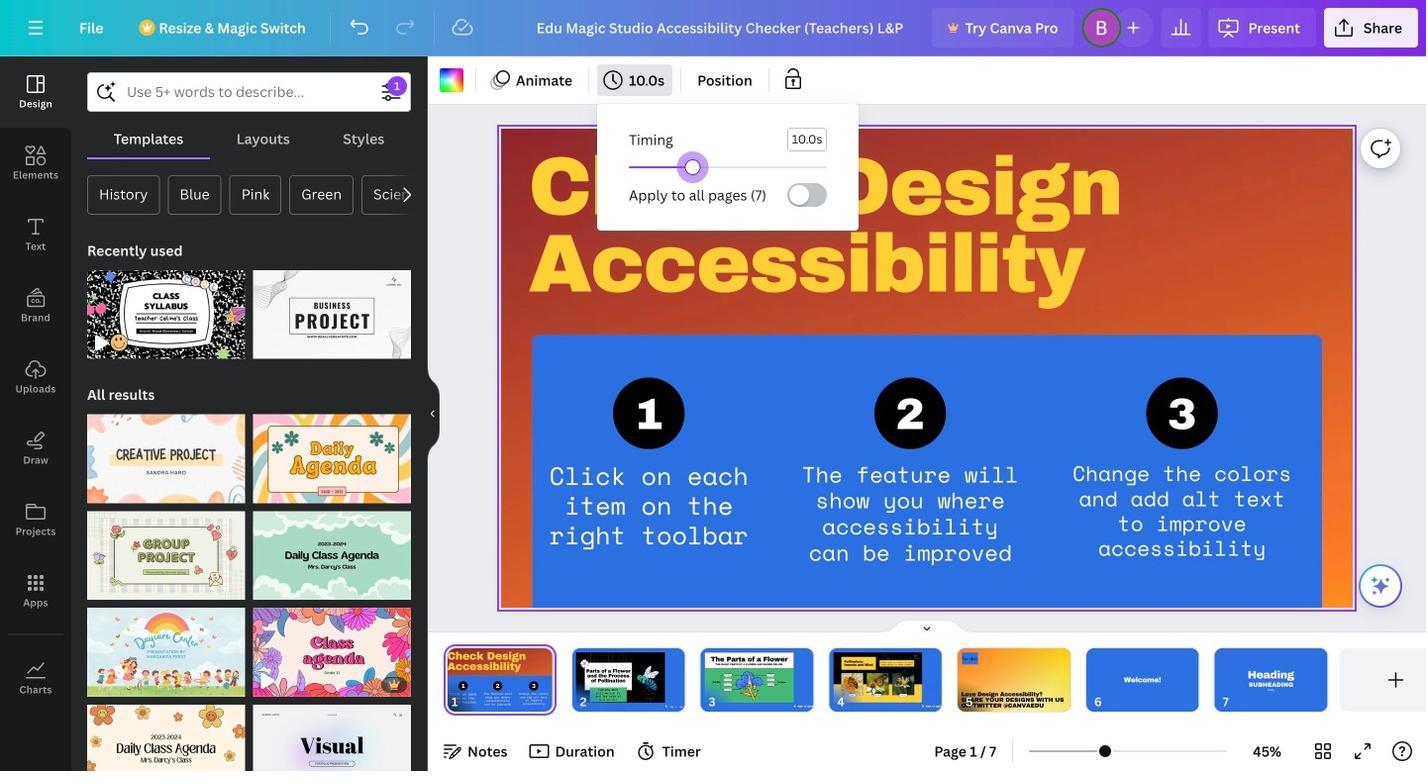 Task type: describe. For each thing, give the bounding box(es) containing it.
hide image
[[427, 367, 440, 462]]

-- text field
[[788, 129, 826, 151]]

grey minimalist business project presentation group
[[253, 259, 411, 359]]

colorful watercolor creative project presentation group
[[87, 403, 245, 504]]

colorful floral illustrative class agenda presentation group
[[253, 596, 411, 697]]

orange and yellow retro flower power daily class agenda template group
[[87, 693, 245, 772]]

colorful scrapbook nostalgia class syllabus blank education presentation group
[[87, 259, 245, 359]]

Page title text field
[[466, 692, 474, 712]]



Task type: vqa. For each thing, say whether or not it's contained in the screenshot.
the topmost Ads
no



Task type: locate. For each thing, give the bounding box(es) containing it.
green colorful cute aesthetic group project presentation group
[[87, 500, 245, 600]]

main menu bar
[[0, 0, 1426, 56]]

no colour image
[[440, 68, 464, 92]]

gradient minimal portfolio proposal presentation group
[[253, 693, 411, 772]]

Use 5+ words to describe... search field
[[127, 73, 371, 111]]

hide pages image
[[880, 619, 975, 635]]

blue green colorful daycare center presentation group
[[87, 596, 245, 697]]

multicolor clouds daily class agenda template group
[[253, 500, 411, 600]]

side panel tab list
[[0, 56, 71, 714]]

Design title text field
[[521, 8, 925, 48]]

page 1 image
[[444, 649, 556, 712]]

canva assistant image
[[1369, 575, 1393, 598]]

Zoom button
[[1235, 736, 1300, 768]]

orange groovy retro daily agenda presentation group
[[253, 403, 411, 504]]



